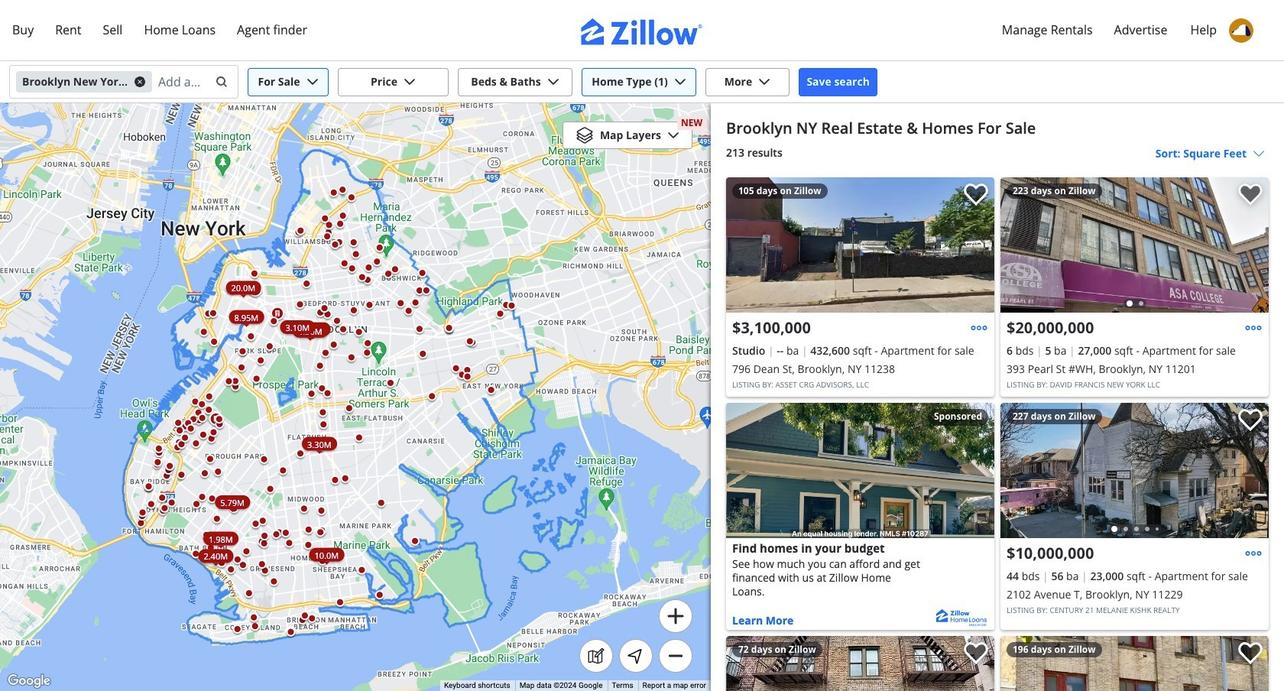 Task type: describe. For each thing, give the bounding box(es) containing it.
clear field image
[[213, 76, 226, 88]]

advertisement element
[[726, 403, 995, 630]]

filters element
[[0, 61, 1285, 103]]

your profile default icon image
[[1229, 18, 1254, 43]]

2102 avenue t, brooklyn, ny 11229 image
[[1001, 403, 1269, 538]]

main navigation
[[0, 0, 1285, 61]]

map region
[[0, 103, 711, 691]]



Task type: vqa. For each thing, say whether or not it's contained in the screenshot.
2102 Avenue T, Brooklyn, NY 11229 Image
yes



Task type: locate. For each thing, give the bounding box(es) containing it.
393 pearl st #wh, brooklyn, ny 11201 image
[[1001, 177, 1269, 313]]

map-zoom-control-buttons group
[[659, 599, 693, 673]]

remove tag image
[[134, 76, 146, 88]]

property images, use arrow keys to navigate, image 1 of 13 group
[[1001, 403, 1269, 542]]

796 dean st, brooklyn, ny 11238 image
[[726, 177, 995, 313]]

google image
[[4, 671, 54, 691]]

main content
[[711, 103, 1285, 691]]

zillow logo image
[[581, 18, 703, 45]]

property images, use arrow keys to navigate, image 1 of 2 group
[[1001, 177, 1269, 317]]

Add another location text field
[[158, 70, 206, 94]]

location outline image
[[627, 647, 645, 665]]



